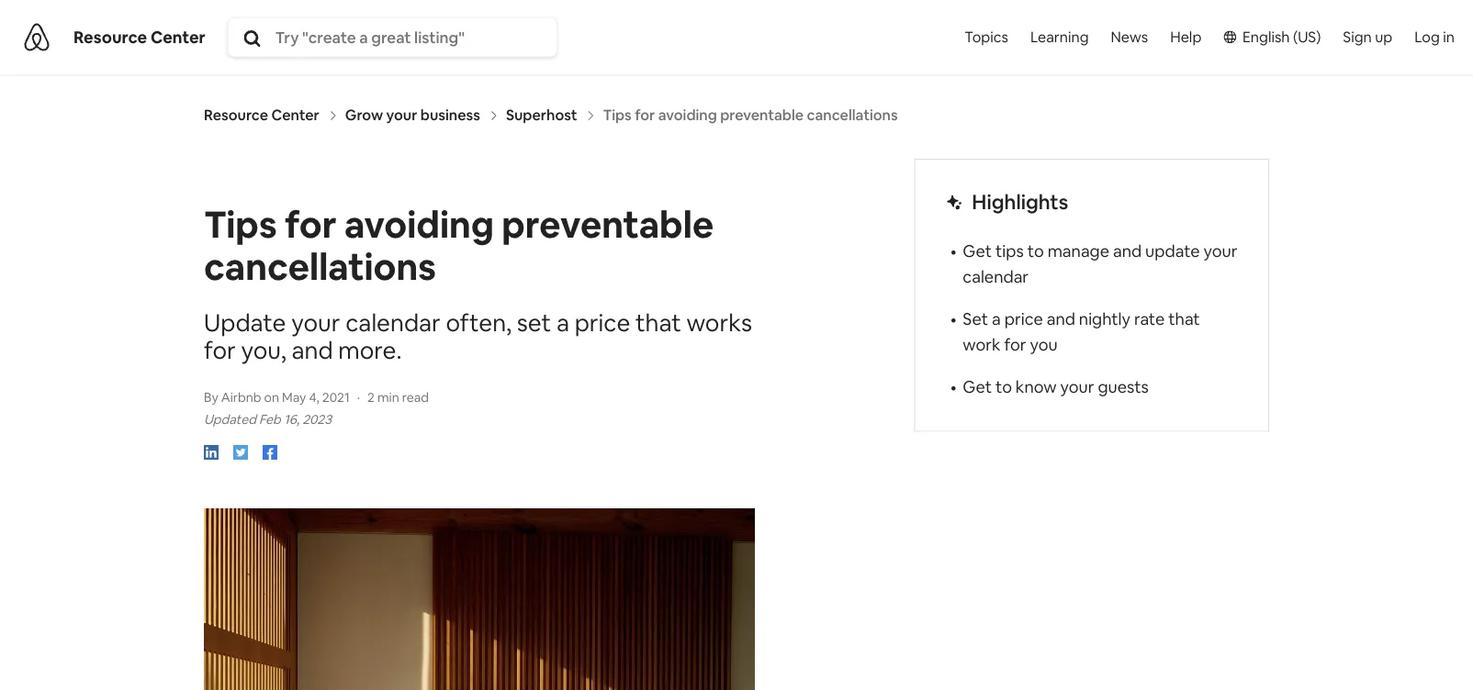 Task type: locate. For each thing, give the bounding box(es) containing it.
1 vertical spatial resource center
[[204, 106, 320, 124]]

0 vertical spatial center
[[151, 26, 206, 48]]

1 horizontal spatial and
[[1047, 308, 1076, 330]]

price
[[575, 308, 630, 338], [1005, 308, 1043, 330]]

to
[[1028, 240, 1044, 262], [996, 376, 1012, 398]]

for left you
[[1004, 334, 1027, 355]]

may
[[282, 389, 306, 406]]

to right tips
[[1028, 240, 1044, 262]]

learning button
[[1020, 0, 1100, 73]]

that inside set a price and nightly rate that work for you
[[1169, 308, 1200, 330]]

learning
[[1031, 27, 1089, 46]]

0 vertical spatial resource
[[73, 26, 147, 48]]

tips
[[204, 200, 277, 248]]

1 horizontal spatial price
[[1005, 308, 1043, 330]]

0 horizontal spatial price
[[575, 308, 630, 338]]

get down the work
[[963, 376, 992, 398]]

get inside get tips to manage and update your calendar
[[963, 240, 992, 262]]

superhost link
[[506, 106, 577, 124]]

more.
[[338, 335, 402, 366]]

0 vertical spatial calendar
[[963, 266, 1029, 287]]

your inside update your calendar often, set a price that works for you, and more.
[[291, 308, 340, 338]]

0 horizontal spatial and
[[292, 335, 333, 366]]

that
[[636, 308, 681, 338], [1169, 308, 1200, 330]]

2 get from the top
[[963, 376, 992, 398]]

your inside get tips to manage and update your calendar
[[1204, 240, 1238, 262]]

·
[[357, 389, 360, 406]]

0 horizontal spatial center
[[151, 26, 206, 48]]

updated
[[204, 411, 256, 428]]

get
[[963, 240, 992, 262], [963, 376, 992, 398]]

0 horizontal spatial a
[[557, 308, 569, 338]]

business
[[421, 106, 480, 124]]

work
[[963, 334, 1001, 355]]

your right know
[[1061, 376, 1094, 398]]

calendar up "min"
[[346, 308, 441, 338]]

price right set
[[575, 308, 630, 338]]

(us)
[[1293, 27, 1321, 46]]

that right rate
[[1169, 308, 1200, 330]]

2 horizontal spatial and
[[1113, 240, 1142, 262]]

and left update
[[1113, 240, 1142, 262]]

and up you
[[1047, 308, 1076, 330]]

know
[[1016, 376, 1057, 398]]

a right set in the top of the page
[[992, 308, 1001, 330]]

0 vertical spatial and
[[1113, 240, 1142, 262]]

for inside update your calendar often, set a price that works for you, and more.
[[204, 335, 236, 366]]

log
[[1415, 27, 1440, 46]]

news
[[1111, 27, 1148, 46]]

guests
[[1098, 376, 1149, 398]]

0 vertical spatial get
[[963, 240, 992, 262]]

that left "works"
[[636, 308, 681, 338]]

price inside set a price and nightly rate that work for you
[[1005, 308, 1043, 330]]

to inside get tips to manage and update your calendar
[[1028, 240, 1044, 262]]

get tips to manage and update your calendar
[[963, 240, 1238, 287]]

feb
[[259, 411, 281, 428]]

topics button
[[961, 0, 1012, 78]]

1 get from the top
[[963, 240, 992, 262]]

resource center link
[[73, 26, 206, 48], [204, 106, 320, 124]]

airbnb
[[221, 389, 261, 406]]

grow your business link
[[345, 106, 480, 124]]

update your calendar often, set a price that works for you, and more.
[[204, 308, 752, 366]]

you
[[1030, 334, 1058, 355]]

get for get tips to manage and update your calendar
[[963, 240, 992, 262]]

2021
[[322, 389, 350, 406]]

2 horizontal spatial for
[[1004, 334, 1027, 355]]

your right update
[[1204, 240, 1238, 262]]

1 horizontal spatial to
[[1028, 240, 1044, 262]]

1 horizontal spatial resource
[[204, 106, 268, 124]]

sunlight shines through an empty room with bright red, white and blue pillows on a bed. image
[[204, 509, 755, 691], [204, 509, 755, 691]]

1 horizontal spatial calendar
[[963, 266, 1029, 287]]

and
[[1113, 240, 1142, 262], [1047, 308, 1076, 330], [292, 335, 333, 366]]

calendar down tips
[[963, 266, 1029, 287]]

resource center
[[73, 26, 206, 48], [204, 106, 320, 124]]

1 horizontal spatial for
[[285, 200, 337, 248]]

1 vertical spatial resource center link
[[204, 106, 320, 124]]

for left you,
[[204, 335, 236, 366]]

resource
[[73, 26, 147, 48], [204, 106, 268, 124]]

tips for avoiding preventable cancellations
[[204, 200, 714, 290]]

for inside set a price and nightly rate that work for you
[[1004, 334, 1027, 355]]

1 vertical spatial and
[[1047, 308, 1076, 330]]

1 vertical spatial calendar
[[346, 308, 441, 338]]

center
[[151, 26, 206, 48], [271, 106, 320, 124]]

and up 4, in the left of the page
[[292, 335, 333, 366]]

your down cancellations
[[291, 308, 340, 338]]

often,
[[446, 308, 512, 338]]

calendar
[[963, 266, 1029, 287], [346, 308, 441, 338]]

superhost
[[506, 106, 577, 124]]

0 horizontal spatial to
[[996, 376, 1012, 398]]

topics
[[965, 27, 1009, 46]]

your
[[386, 106, 417, 124], [1204, 240, 1238, 262], [291, 308, 340, 338], [1061, 376, 1094, 398]]

for right tips
[[285, 200, 337, 248]]

a right set
[[557, 308, 569, 338]]

16,
[[284, 411, 300, 428]]

1 vertical spatial get
[[963, 376, 992, 398]]

for inside tips for avoiding preventable cancellations
[[285, 200, 337, 248]]

and inside set a price and nightly rate that work for you
[[1047, 308, 1076, 330]]

0 horizontal spatial calendar
[[346, 308, 441, 338]]

0 horizontal spatial for
[[204, 335, 236, 366]]

news button
[[1100, 0, 1159, 73]]

for
[[285, 200, 337, 248], [1004, 334, 1027, 355], [204, 335, 236, 366]]

0 vertical spatial resource center
[[73, 26, 206, 48]]

0 vertical spatial to
[[1028, 240, 1044, 262]]

set a price and nightly rate that work for you
[[963, 308, 1200, 355]]

log in button
[[1404, 0, 1466, 73]]

1 horizontal spatial center
[[271, 106, 320, 124]]

2 vertical spatial and
[[292, 335, 333, 366]]

sign up
[[1343, 27, 1393, 46]]

a
[[557, 308, 569, 338], [992, 308, 1001, 330]]

to left know
[[996, 376, 1012, 398]]

1 horizontal spatial a
[[992, 308, 1001, 330]]

works
[[687, 308, 752, 338]]

0 horizontal spatial that
[[636, 308, 681, 338]]

1 horizontal spatial that
[[1169, 308, 1200, 330]]

get left tips
[[963, 240, 992, 262]]

0 vertical spatial resource center link
[[73, 26, 206, 48]]

manage
[[1048, 240, 1110, 262]]

price up you
[[1005, 308, 1043, 330]]



Task type: describe. For each thing, give the bounding box(es) containing it.
sign up button
[[1332, 0, 1404, 73]]

0 horizontal spatial resource
[[73, 26, 147, 48]]

rate
[[1134, 308, 1165, 330]]

1 vertical spatial resource
[[204, 106, 268, 124]]

resource center for the topmost resource center link
[[73, 26, 206, 48]]

tips
[[996, 240, 1024, 262]]

that inside update your calendar often, set a price that works for you, and more.
[[636, 308, 681, 338]]

resource center for bottom resource center link
[[204, 106, 320, 124]]

help link
[[1159, 0, 1213, 73]]

nightly
[[1079, 308, 1131, 330]]

Search text field
[[275, 27, 554, 47]]

calendar inside get tips to manage and update your calendar
[[963, 266, 1029, 287]]

sign
[[1343, 27, 1372, 46]]

grow
[[345, 106, 383, 124]]

2023
[[302, 411, 332, 428]]

help
[[1170, 27, 1202, 46]]

1 vertical spatial to
[[996, 376, 1012, 398]]

grow your business
[[345, 106, 480, 124]]

your right grow
[[386, 106, 417, 124]]

preventable
[[502, 200, 714, 248]]

and inside update your calendar often, set a price that works for you, and more.
[[292, 335, 333, 366]]

cancellations
[[204, 242, 436, 290]]

4,
[[309, 389, 319, 406]]

twitter image
[[233, 445, 248, 460]]

update
[[204, 308, 286, 338]]

english
[[1243, 27, 1290, 46]]

on
[[264, 389, 279, 406]]

in
[[1443, 27, 1455, 46]]

by
[[204, 389, 218, 406]]

english (us) button
[[1213, 0, 1332, 73]]

by airbnb on may 4, 2021 · 2 min read updated feb 16, 2023
[[204, 389, 429, 428]]

log in
[[1415, 27, 1455, 46]]

facebook image
[[263, 445, 277, 460]]

highlights
[[972, 189, 1069, 215]]

update
[[1146, 240, 1200, 262]]

and inside get tips to manage and update your calendar
[[1113, 240, 1142, 262]]

calendar inside update your calendar often, set a price that works for you, and more.
[[346, 308, 441, 338]]

avoiding
[[344, 200, 494, 248]]

min
[[377, 389, 399, 406]]

price inside update your calendar often, set a price that works for you, and more.
[[575, 308, 630, 338]]

get to know your guests
[[963, 376, 1149, 398]]

a inside set a price and nightly rate that work for you
[[992, 308, 1001, 330]]

a inside update your calendar often, set a price that works for you, and more.
[[557, 308, 569, 338]]

up
[[1375, 27, 1393, 46]]

you,
[[241, 335, 286, 366]]

read
[[402, 389, 429, 406]]

2
[[367, 389, 375, 406]]

english (us)
[[1243, 27, 1321, 46]]

linkedin image
[[204, 445, 219, 460]]

set
[[963, 308, 989, 330]]

set
[[517, 308, 551, 338]]

get for get to know your guests
[[963, 376, 992, 398]]

1 vertical spatial center
[[271, 106, 320, 124]]



Task type: vqa. For each thing, say whether or not it's contained in the screenshot.
Topics dropdown button
yes



